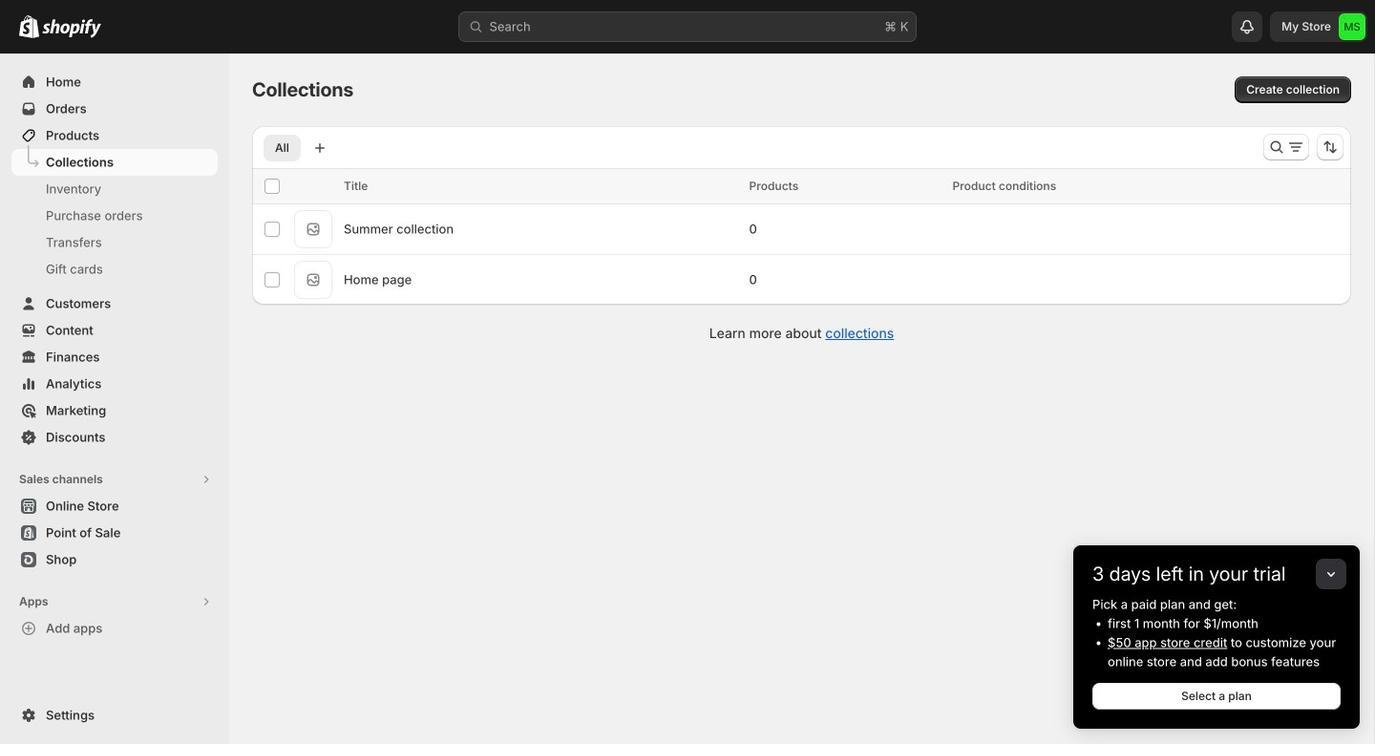 Task type: locate. For each thing, give the bounding box(es) containing it.
shopify image
[[19, 15, 39, 38]]

my store image
[[1339, 13, 1366, 40]]

shopify image
[[42, 19, 101, 38]]



Task type: vqa. For each thing, say whether or not it's contained in the screenshot.
Shopify image
yes



